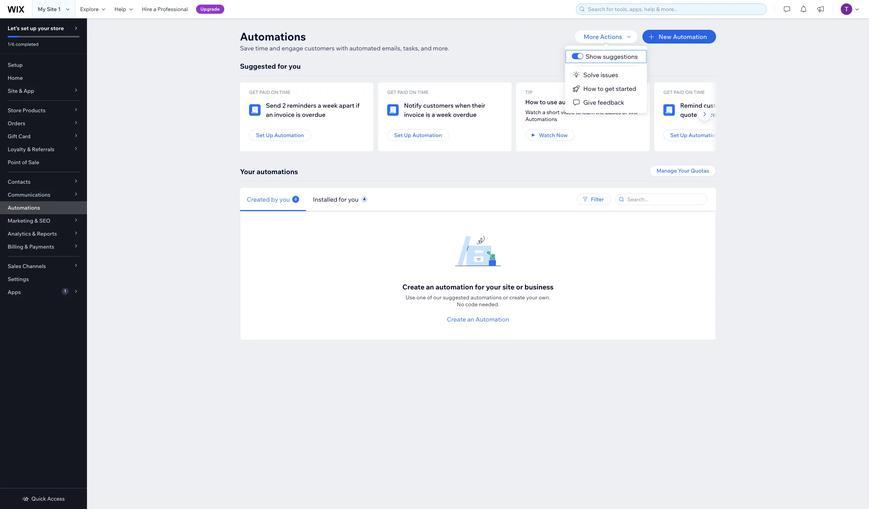 Task type: describe. For each thing, give the bounding box(es) containing it.
0 horizontal spatial or
[[503, 294, 509, 301]]

give feedback button
[[566, 95, 648, 109]]

learn
[[583, 109, 595, 116]]

remind
[[681, 102, 703, 109]]

get paid on time for remind customers their price quote expires in 1 week
[[664, 89, 705, 95]]

analytics & reports button
[[0, 227, 87, 240]]

suggested
[[240, 62, 276, 71]]

automations inside the tip how to use automations watch a short video to learn the basics of wix automations
[[559, 98, 595, 106]]

automations for automations save time and engage customers with automated emails, tasks, and more.
[[240, 30, 306, 43]]

explore
[[80, 6, 99, 13]]

for for suggested
[[278, 62, 287, 71]]

invoice inside send 2 reminders a week apart if an invoice is overdue
[[275, 111, 295, 118]]

create an automation for your site or business use one of our suggested automations or create your own. no code needed.
[[403, 283, 554, 308]]

marketing & seo button
[[0, 214, 87, 227]]

products
[[23, 107, 46, 114]]

send 2 reminders a week apart if an invoice is overdue
[[266, 102, 360, 118]]

by
[[271, 195, 278, 203]]

wix
[[629, 109, 638, 116]]

paid for send
[[260, 89, 270, 95]]

engage
[[282, 44, 303, 52]]

automation right new
[[674, 33, 708, 40]]

1 horizontal spatial your
[[486, 283, 501, 291]]

watch inside button
[[540, 132, 556, 139]]

new automation
[[659, 33, 708, 40]]

site
[[503, 283, 515, 291]]

& for site
[[19, 87, 22, 94]]

time
[[255, 44, 268, 52]]

for inside create an automation for your site or business use one of our suggested automations or create your own. no code needed.
[[475, 283, 485, 291]]

price
[[751, 102, 766, 109]]

automations save time and engage customers with automated emails, tasks, and more.
[[240, 30, 450, 52]]

get
[[605, 85, 615, 92]]

on for notify
[[410, 89, 417, 95]]

hire a professional link
[[137, 0, 193, 18]]

1 inside sidebar "element"
[[64, 289, 66, 294]]

billing
[[8, 243, 23, 250]]

1/6 completed
[[8, 41, 39, 47]]

give feedback
[[584, 99, 625, 106]]

solve issues
[[584, 71, 619, 79]]

paid for remind
[[674, 89, 685, 95]]

app
[[24, 87, 34, 94]]

sales channels button
[[0, 260, 87, 273]]

show
[[586, 53, 602, 60]]

your inside "button"
[[679, 167, 690, 174]]

on for send
[[271, 89, 279, 95]]

save
[[240, 44, 254, 52]]

point of sale
[[8, 159, 39, 166]]

0 vertical spatial site
[[47, 6, 57, 13]]

tip
[[526, 89, 533, 95]]

automation for notify customers when their invoice is a week overdue
[[413, 132, 443, 139]]

week inside notify customers when their invoice is a week overdue
[[437, 111, 452, 118]]

menu containing show suggestions
[[566, 50, 648, 109]]

time for notify
[[418, 89, 429, 95]]

marketing
[[8, 217, 33, 224]]

get for remind customers their price quote expires in 1 week
[[664, 89, 673, 95]]

0 vertical spatial or
[[517, 283, 524, 291]]

more actions
[[584, 33, 623, 40]]

category image
[[249, 104, 261, 116]]

own.
[[539, 294, 551, 301]]

customers for remind
[[704, 102, 735, 109]]

2 horizontal spatial your
[[527, 294, 538, 301]]

their inside notify customers when their invoice is a week overdue
[[472, 102, 486, 109]]

tab list containing created by you
[[240, 188, 482, 211]]

actions
[[601, 33, 623, 40]]

communications
[[8, 191, 50, 198]]

automation for remind customers their price quote expires in 1 week
[[689, 132, 719, 139]]

you for installed for you
[[348, 195, 359, 203]]

more actions button
[[575, 30, 639, 44]]

up for notify customers when their invoice is a week overdue
[[404, 132, 412, 139]]

2 and from the left
[[421, 44, 432, 52]]

get paid on time for notify customers when their invoice is a week overdue
[[388, 89, 429, 95]]

how inside button
[[584, 85, 597, 92]]

basics
[[606, 109, 622, 116]]

on for remind
[[686, 89, 693, 95]]

customers for notify
[[424, 102, 454, 109]]

site inside popup button
[[8, 87, 18, 94]]

sidebar element
[[0, 18, 87, 509]]

home link
[[0, 71, 87, 84]]

notify
[[404, 102, 422, 109]]

store products button
[[0, 104, 87, 117]]

automations for automations
[[8, 204, 40, 211]]

quick access
[[31, 495, 65, 502]]

automated
[[350, 44, 381, 52]]

create for automation
[[447, 315, 466, 323]]

a inside notify customers when their invoice is a week overdue
[[432, 111, 435, 118]]

if
[[356, 102, 360, 109]]

Search for tools, apps, help & more... field
[[586, 4, 765, 15]]

in
[[721, 111, 726, 118]]

sales
[[8, 263, 21, 270]]

create for automation
[[403, 283, 425, 291]]

automations inside the tip how to use automations watch a short video to learn the basics of wix automations
[[526, 116, 558, 123]]

set up automation button for remind customers their price quote expires in 1 week
[[664, 129, 726, 141]]

send
[[266, 102, 281, 109]]

set
[[21, 25, 29, 32]]

apps
[[8, 289, 21, 296]]

use
[[548, 98, 558, 106]]

orders button
[[0, 117, 87, 130]]

installed
[[313, 195, 338, 203]]

solve
[[584, 71, 600, 79]]

tasks,
[[404, 44, 420, 52]]

loyalty & referrals button
[[0, 143, 87, 156]]

payments
[[29, 243, 54, 250]]

create an automation
[[447, 315, 510, 323]]

gift card button
[[0, 130, 87, 143]]

paid for notify
[[398, 89, 409, 95]]

the
[[596, 109, 605, 116]]

needed.
[[479, 301, 500, 308]]

referrals
[[32, 146, 54, 153]]

up for send 2 reminders a week apart if an invoice is overdue
[[266, 132, 273, 139]]

home
[[8, 74, 23, 81]]

reports
[[37, 230, 57, 237]]

filter button
[[578, 194, 611, 205]]

of inside create an automation for your site or business use one of our suggested automations or create your own. no code needed.
[[427, 294, 432, 301]]

watch now button
[[526, 129, 575, 141]]

4
[[363, 196, 366, 201]]

is inside send 2 reminders a week apart if an invoice is overdue
[[296, 111, 301, 118]]

of inside the tip how to use automations watch a short video to learn the basics of wix automations
[[623, 109, 628, 116]]

up for remind customers their price quote expires in 1 week
[[681, 132, 688, 139]]

no
[[457, 301, 465, 308]]

emails,
[[382, 44, 402, 52]]

list containing how to use automations
[[240, 82, 789, 151]]

customers inside automations save time and engage customers with automated emails, tasks, and more.
[[305, 44, 335, 52]]

let's set up your store
[[8, 25, 64, 32]]

is inside notify customers when their invoice is a week overdue
[[426, 111, 431, 118]]

store products
[[8, 107, 46, 114]]

contacts button
[[0, 175, 87, 188]]

& for analytics
[[32, 230, 36, 237]]

seo
[[39, 217, 50, 224]]

watch inside the tip how to use automations watch a short video to learn the basics of wix automations
[[526, 109, 542, 116]]

set for remind customers their price quote expires in 1 week
[[671, 132, 680, 139]]

site & app
[[8, 87, 34, 94]]

time for remind
[[694, 89, 705, 95]]

set up automation for notify customers when their invoice is a week overdue
[[394, 132, 443, 139]]

billing & payments
[[8, 243, 54, 250]]

how inside the tip how to use automations watch a short video to learn the basics of wix automations
[[526, 98, 539, 106]]

more.
[[433, 44, 450, 52]]

manage your quotas button
[[650, 165, 717, 176]]

an for automation
[[468, 315, 475, 323]]

an for automation
[[426, 283, 434, 291]]

created by you
[[247, 195, 290, 203]]

suggested for you
[[240, 62, 301, 71]]



Task type: vqa. For each thing, say whether or not it's contained in the screenshot.
& for Site
yes



Task type: locate. For each thing, give the bounding box(es) containing it.
overdue inside send 2 reminders a week apart if an invoice is overdue
[[302, 111, 326, 118]]

upgrade button
[[196, 5, 224, 14]]

set up automation for remind customers their price quote expires in 1 week
[[671, 132, 719, 139]]

1 horizontal spatial or
[[517, 283, 524, 291]]

set up automation down 2
[[256, 132, 304, 139]]

& inside 'dropdown button'
[[27, 146, 31, 153]]

your left own.
[[527, 294, 538, 301]]

a inside send 2 reminders a week apart if an invoice is overdue
[[318, 102, 321, 109]]

week
[[323, 102, 338, 109], [437, 111, 452, 118], [732, 111, 747, 118]]

customers left when
[[424, 102, 454, 109]]

0 horizontal spatial week
[[323, 102, 338, 109]]

2 horizontal spatial paid
[[674, 89, 685, 95]]

2 get from the left
[[388, 89, 397, 95]]

quick
[[31, 495, 46, 502]]

category image for quote
[[664, 104, 676, 116]]

1 vertical spatial or
[[503, 294, 509, 301]]

0 vertical spatial watch
[[526, 109, 542, 116]]

for inside tab list
[[339, 195, 347, 203]]

1 horizontal spatial and
[[421, 44, 432, 52]]

2 horizontal spatial set up automation
[[671, 132, 719, 139]]

set up automation down quote
[[671, 132, 719, 139]]

1 vertical spatial an
[[426, 283, 434, 291]]

up down 'notify'
[[404, 132, 412, 139]]

suggested
[[443, 294, 470, 301]]

gift
[[8, 133, 17, 140]]

3 set up automation from the left
[[671, 132, 719, 139]]

1 your from the left
[[240, 167, 255, 176]]

& left 'reports'
[[32, 230, 36, 237]]

their right when
[[472, 102, 486, 109]]

2 vertical spatial for
[[475, 283, 485, 291]]

1 horizontal spatial category image
[[664, 104, 676, 116]]

an inside send 2 reminders a week apart if an invoice is overdue
[[266, 111, 273, 118]]

1 vertical spatial automations
[[526, 116, 558, 123]]

1 up from the left
[[266, 132, 273, 139]]

to left use
[[540, 98, 546, 106]]

create up use
[[403, 283, 425, 291]]

for for installed
[[339, 195, 347, 203]]

automation down expires
[[689, 132, 719, 139]]

1
[[58, 6, 61, 13], [728, 111, 731, 118], [64, 289, 66, 294]]

you right by
[[280, 195, 290, 203]]

channels
[[22, 263, 46, 270]]

list
[[240, 82, 789, 151]]

an down code
[[468, 315, 475, 323]]

get
[[249, 89, 259, 95], [388, 89, 397, 95], [664, 89, 673, 95]]

on
[[271, 89, 279, 95], [410, 89, 417, 95], [686, 89, 693, 95]]

0 horizontal spatial for
[[278, 62, 287, 71]]

2 horizontal spatial automations
[[526, 116, 558, 123]]

2 vertical spatial to
[[576, 109, 582, 116]]

week inside send 2 reminders a week apart if an invoice is overdue
[[323, 102, 338, 109]]

1 vertical spatial how
[[526, 98, 539, 106]]

customers left the with
[[305, 44, 335, 52]]

automations up by
[[257, 167, 298, 176]]

setup
[[8, 61, 23, 68]]

2 vertical spatial an
[[468, 315, 475, 323]]

1 horizontal spatial up
[[404, 132, 412, 139]]

customers inside notify customers when their invoice is a week overdue
[[424, 102, 454, 109]]

1 horizontal spatial of
[[427, 294, 432, 301]]

a
[[153, 6, 156, 13], [318, 102, 321, 109], [543, 109, 546, 116], [432, 111, 435, 118]]

invoice down 'notify'
[[404, 111, 425, 118]]

0 horizontal spatial on
[[271, 89, 279, 95]]

time up remind
[[694, 89, 705, 95]]

1 get from the left
[[249, 89, 259, 95]]

set up automation button down quote
[[664, 129, 726, 141]]

use
[[406, 294, 416, 301]]

1 horizontal spatial site
[[47, 6, 57, 13]]

1 invoice from the left
[[275, 111, 295, 118]]

2 overdue from the left
[[453, 111, 477, 118]]

& left "app" at the top left of page
[[19, 87, 22, 94]]

to
[[598, 85, 604, 92], [540, 98, 546, 106], [576, 109, 582, 116]]

create
[[510, 294, 526, 301]]

show suggestions button
[[566, 50, 648, 63]]

get paid on time up remind
[[664, 89, 705, 95]]

time up 2
[[280, 89, 291, 95]]

2 set from the left
[[394, 132, 403, 139]]

create inside button
[[447, 315, 466, 323]]

1 right the in
[[728, 111, 731, 118]]

1 down settings link
[[64, 289, 66, 294]]

2 is from the left
[[426, 111, 431, 118]]

professional
[[158, 6, 188, 13]]

1 and from the left
[[270, 44, 280, 52]]

1 paid from the left
[[260, 89, 270, 95]]

1 horizontal spatial on
[[410, 89, 417, 95]]

1 overdue from the left
[[302, 111, 326, 118]]

for
[[278, 62, 287, 71], [339, 195, 347, 203], [475, 283, 485, 291]]

2 vertical spatial automations
[[8, 204, 40, 211]]

0 horizontal spatial of
[[22, 159, 27, 166]]

3 up from the left
[[681, 132, 688, 139]]

0 horizontal spatial paid
[[260, 89, 270, 95]]

with
[[336, 44, 348, 52]]

now
[[557, 132, 568, 139]]

2 horizontal spatial up
[[681, 132, 688, 139]]

1 set from the left
[[256, 132, 265, 139]]

your left quotas
[[679, 167, 690, 174]]

2 horizontal spatial 1
[[728, 111, 731, 118]]

2 horizontal spatial an
[[468, 315, 475, 323]]

and
[[270, 44, 280, 52], [421, 44, 432, 52]]

point
[[8, 159, 21, 166]]

one
[[417, 294, 426, 301]]

watch now
[[540, 132, 568, 139]]

1 horizontal spatial 1
[[64, 289, 66, 294]]

2 their from the left
[[736, 102, 750, 109]]

2 invoice from the left
[[404, 111, 425, 118]]

get for send 2 reminders a week apart if an invoice is overdue
[[249, 89, 259, 95]]

category image left quote
[[664, 104, 676, 116]]

card
[[18, 133, 31, 140]]

automation
[[674, 33, 708, 40], [275, 132, 304, 139], [413, 132, 443, 139], [689, 132, 719, 139], [476, 315, 510, 323]]

3 time from the left
[[694, 89, 705, 95]]

more
[[584, 33, 599, 40]]

of inside 'link'
[[22, 159, 27, 166]]

1 horizontal spatial is
[[426, 111, 431, 118]]

business
[[525, 283, 554, 291]]

on up 'notify'
[[410, 89, 417, 95]]

and right time at the top left of the page
[[270, 44, 280, 52]]

communications button
[[0, 188, 87, 201]]

help button
[[110, 0, 137, 18]]

2 horizontal spatial automations
[[559, 98, 595, 106]]

you
[[289, 62, 301, 71], [280, 195, 290, 203], [348, 195, 359, 203]]

create inside create an automation for your site or business use one of our suggested automations or create your own. no code needed.
[[403, 283, 425, 291]]

1 vertical spatial automations
[[257, 167, 298, 176]]

customers
[[305, 44, 335, 52], [424, 102, 454, 109], [704, 102, 735, 109]]

your
[[240, 167, 255, 176], [679, 167, 690, 174]]

my
[[38, 6, 46, 13]]

1 vertical spatial for
[[339, 195, 347, 203]]

0 horizontal spatial get paid on time
[[249, 89, 291, 95]]

watch left now
[[540, 132, 556, 139]]

let's
[[8, 25, 20, 32]]

0 horizontal spatial up
[[266, 132, 273, 139]]

quote
[[681, 111, 698, 118]]

1 set up automation from the left
[[256, 132, 304, 139]]

site
[[47, 6, 57, 13], [8, 87, 18, 94]]

1 vertical spatial create
[[447, 315, 466, 323]]

2 set up automation from the left
[[394, 132, 443, 139]]

to inside button
[[598, 85, 604, 92]]

automation down 2
[[275, 132, 304, 139]]

invoice down 2
[[275, 111, 295, 118]]

0 vertical spatial an
[[266, 111, 273, 118]]

1 vertical spatial watch
[[540, 132, 556, 139]]

1 vertical spatial 1
[[728, 111, 731, 118]]

your left site
[[486, 283, 501, 291]]

set up automation for send 2 reminders a week apart if an invoice is overdue
[[256, 132, 304, 139]]

1 horizontal spatial get paid on time
[[388, 89, 429, 95]]

3 set from the left
[[671, 132, 680, 139]]

3 get paid on time from the left
[[664, 89, 705, 95]]

1 right the my
[[58, 6, 61, 13]]

& right the "loyalty"
[[27, 146, 31, 153]]

invoice inside notify customers when their invoice is a week overdue
[[404, 111, 425, 118]]

& inside dropdown button
[[32, 230, 36, 237]]

tab list
[[240, 188, 482, 211]]

& for billing
[[25, 243, 28, 250]]

to left get
[[598, 85, 604, 92]]

1 their from the left
[[472, 102, 486, 109]]

get paid on time up send
[[249, 89, 291, 95]]

automation for send 2 reminders a week apart if an invoice is overdue
[[275, 132, 304, 139]]

1 set up automation button from the left
[[249, 129, 311, 141]]

watch left short
[[526, 109, 542, 116]]

category image
[[388, 104, 399, 116], [664, 104, 676, 116]]

0 vertical spatial create
[[403, 283, 425, 291]]

0 vertical spatial automations
[[559, 98, 595, 106]]

automations up create an automation
[[471, 294, 502, 301]]

0 horizontal spatial how
[[526, 98, 539, 106]]

your up the created
[[240, 167, 255, 176]]

for down engage
[[278, 62, 287, 71]]

2 vertical spatial your
[[527, 294, 538, 301]]

& for marketing
[[34, 217, 38, 224]]

set up automation down 'notify'
[[394, 132, 443, 139]]

your right up
[[38, 25, 49, 32]]

1 horizontal spatial set up automation button
[[388, 129, 449, 141]]

your inside sidebar "element"
[[38, 25, 49, 32]]

category image for invoice
[[388, 104, 399, 116]]

0 horizontal spatial overdue
[[302, 111, 326, 118]]

1 horizontal spatial invoice
[[404, 111, 425, 118]]

1 horizontal spatial automations
[[471, 294, 502, 301]]

set up automation button down 'notify'
[[388, 129, 449, 141]]

1 horizontal spatial create
[[447, 315, 466, 323]]

their left price
[[736, 102, 750, 109]]

up down quote
[[681, 132, 688, 139]]

solve issues button
[[566, 68, 648, 82]]

tip how to use automations watch a short video to learn the basics of wix automations
[[526, 89, 638, 123]]

1 time from the left
[[280, 89, 291, 95]]

0 horizontal spatial set up automation
[[256, 132, 304, 139]]

their inside remind customers their price quote expires in 1 week
[[736, 102, 750, 109]]

0 horizontal spatial your
[[240, 167, 255, 176]]

automation down 'needed.'
[[476, 315, 510, 323]]

sale
[[28, 159, 39, 166]]

2 set up automation button from the left
[[388, 129, 449, 141]]

customers inside remind customers their price quote expires in 1 week
[[704, 102, 735, 109]]

of left sale
[[22, 159, 27, 166]]

1 vertical spatial of
[[22, 159, 27, 166]]

0 vertical spatial of
[[623, 109, 628, 116]]

is
[[296, 111, 301, 118], [426, 111, 431, 118]]

how up give
[[584, 85, 597, 92]]

on up send
[[271, 89, 279, 95]]

on up remind
[[686, 89, 693, 95]]

new automation button
[[643, 30, 717, 44]]

and left more.
[[421, 44, 432, 52]]

1 horizontal spatial set up automation
[[394, 132, 443, 139]]

3 paid from the left
[[674, 89, 685, 95]]

feedback
[[598, 99, 625, 106]]

week inside remind customers their price quote expires in 1 week
[[732, 111, 747, 118]]

2 category image from the left
[[664, 104, 676, 116]]

1/6
[[8, 41, 15, 47]]

0 horizontal spatial get
[[249, 89, 259, 95]]

your automations
[[240, 167, 298, 176]]

you left "4" at the left
[[348, 195, 359, 203]]

automations inside automations save time and engage customers with automated emails, tasks, and more.
[[240, 30, 306, 43]]

point of sale link
[[0, 156, 87, 169]]

1 horizontal spatial your
[[679, 167, 690, 174]]

Search... field
[[626, 194, 705, 205]]

0 horizontal spatial is
[[296, 111, 301, 118]]

expires
[[699, 111, 720, 118]]

2 horizontal spatial of
[[623, 109, 628, 116]]

a inside the tip how to use automations watch a short video to learn the basics of wix automations
[[543, 109, 546, 116]]

site down home
[[8, 87, 18, 94]]

category image left 'notify'
[[388, 104, 399, 116]]

1 horizontal spatial for
[[339, 195, 347, 203]]

automations
[[240, 30, 306, 43], [526, 116, 558, 123], [8, 204, 40, 211]]

1 category image from the left
[[388, 104, 399, 116]]

2 vertical spatial 1
[[64, 289, 66, 294]]

how down tip
[[526, 98, 539, 106]]

3 on from the left
[[686, 89, 693, 95]]

our
[[434, 294, 442, 301]]

0 horizontal spatial site
[[8, 87, 18, 94]]

an up our
[[426, 283, 434, 291]]

2 horizontal spatial customers
[[704, 102, 735, 109]]

1 vertical spatial to
[[540, 98, 546, 106]]

0 horizontal spatial customers
[[305, 44, 335, 52]]

2 get paid on time from the left
[[388, 89, 429, 95]]

1 horizontal spatial paid
[[398, 89, 409, 95]]

automations up time at the top left of the page
[[240, 30, 306, 43]]

time for send
[[280, 89, 291, 95]]

2 on from the left
[[410, 89, 417, 95]]

manage
[[657, 167, 678, 174]]

& inside dropdown button
[[25, 243, 28, 250]]

3 get from the left
[[664, 89, 673, 95]]

set up automation button for notify customers when their invoice is a week overdue
[[388, 129, 449, 141]]

set for notify customers when their invoice is a week overdue
[[394, 132, 403, 139]]

0 horizontal spatial category image
[[388, 104, 399, 116]]

3 set up automation button from the left
[[664, 129, 726, 141]]

your
[[38, 25, 49, 32], [486, 283, 501, 291], [527, 294, 538, 301]]

2 horizontal spatial time
[[694, 89, 705, 95]]

an inside create an automation for your site or business use one of our suggested automations or create your own. no code needed.
[[426, 283, 434, 291]]

for right installed
[[339, 195, 347, 203]]

0 vertical spatial to
[[598, 85, 604, 92]]

of left wix
[[623, 109, 628, 116]]

you for suggested for you
[[289, 62, 301, 71]]

2 vertical spatial of
[[427, 294, 432, 301]]

1 horizontal spatial overdue
[[453, 111, 477, 118]]

set up automation button for send 2 reminders a week apart if an invoice is overdue
[[249, 129, 311, 141]]

quotas
[[691, 167, 710, 174]]

0 horizontal spatial 1
[[58, 6, 61, 13]]

contacts
[[8, 178, 31, 185]]

2 vertical spatial automations
[[471, 294, 502, 301]]

manage your quotas
[[657, 167, 710, 174]]

1 get paid on time from the left
[[249, 89, 291, 95]]

issues
[[601, 71, 619, 79]]

& right the billing
[[25, 243, 28, 250]]

1 horizontal spatial week
[[437, 111, 452, 118]]

paid up send
[[260, 89, 270, 95]]

paid up remind
[[674, 89, 685, 95]]

0 horizontal spatial invoice
[[275, 111, 295, 118]]

watch
[[526, 109, 542, 116], [540, 132, 556, 139]]

2 horizontal spatial to
[[598, 85, 604, 92]]

overdue down reminders
[[302, 111, 326, 118]]

0 horizontal spatial automations
[[257, 167, 298, 176]]

menu
[[566, 50, 648, 109]]

when
[[455, 102, 471, 109]]

create down no
[[447, 315, 466, 323]]

2 paid from the left
[[398, 89, 409, 95]]

1 horizontal spatial set
[[394, 132, 403, 139]]

1 inside remind customers their price quote expires in 1 week
[[728, 111, 731, 118]]

site right the my
[[47, 6, 57, 13]]

0 vertical spatial your
[[38, 25, 49, 32]]

1 on from the left
[[271, 89, 279, 95]]

analytics
[[8, 230, 31, 237]]

get paid on time up 'notify'
[[388, 89, 429, 95]]

0 horizontal spatial create
[[403, 283, 425, 291]]

apart
[[339, 102, 355, 109]]

1 is from the left
[[296, 111, 301, 118]]

& left seo
[[34, 217, 38, 224]]

0 vertical spatial 1
[[58, 6, 61, 13]]

billing & payments button
[[0, 240, 87, 253]]

2 your from the left
[[679, 167, 690, 174]]

customers up the in
[[704, 102, 735, 109]]

2 horizontal spatial for
[[475, 283, 485, 291]]

setup link
[[0, 58, 87, 71]]

0 vertical spatial automations
[[240, 30, 306, 43]]

or
[[517, 283, 524, 291], [503, 294, 509, 301]]

get paid on time
[[249, 89, 291, 95], [388, 89, 429, 95], [664, 89, 705, 95]]

how
[[584, 85, 597, 92], [526, 98, 539, 106]]

1 vertical spatial site
[[8, 87, 18, 94]]

an inside button
[[468, 315, 475, 323]]

1 horizontal spatial automations
[[240, 30, 306, 43]]

of left our
[[427, 294, 432, 301]]

set up automation
[[256, 132, 304, 139], [394, 132, 443, 139], [671, 132, 719, 139]]

loyalty
[[8, 146, 26, 153]]

1 horizontal spatial time
[[418, 89, 429, 95]]

1 horizontal spatial customers
[[424, 102, 454, 109]]

1 horizontal spatial get
[[388, 89, 397, 95]]

you for created by you
[[280, 195, 290, 203]]

store
[[8, 107, 21, 114]]

or up create
[[517, 283, 524, 291]]

0 horizontal spatial set
[[256, 132, 265, 139]]

get for notify customers when their invoice is a week overdue
[[388, 89, 397, 95]]

automations link
[[0, 201, 87, 214]]

time up 'notify'
[[418, 89, 429, 95]]

set up automation button down 2
[[249, 129, 311, 141]]

to left learn
[[576, 109, 582, 116]]

& for loyalty
[[27, 146, 31, 153]]

automations inside create an automation for your site or business use one of our suggested automations or create your own. no code needed.
[[471, 294, 502, 301]]

0 vertical spatial for
[[278, 62, 287, 71]]

2 horizontal spatial set
[[671, 132, 680, 139]]

give
[[584, 99, 597, 106]]

1 horizontal spatial how
[[584, 85, 597, 92]]

overdue inside notify customers when their invoice is a week overdue
[[453, 111, 477, 118]]

automation down notify customers when their invoice is a week overdue
[[413, 132, 443, 139]]

0 horizontal spatial and
[[270, 44, 280, 52]]

loyalty & referrals
[[8, 146, 54, 153]]

or down site
[[503, 294, 509, 301]]

automations inside sidebar "element"
[[8, 204, 40, 211]]

hire a professional
[[142, 6, 188, 13]]

automations up video
[[559, 98, 595, 106]]

2 horizontal spatial get
[[664, 89, 673, 95]]

code
[[466, 301, 478, 308]]

0 horizontal spatial your
[[38, 25, 49, 32]]

2 horizontal spatial set up automation button
[[664, 129, 726, 141]]

2 up from the left
[[404, 132, 412, 139]]

orders
[[8, 120, 25, 127]]

an down send
[[266, 111, 273, 118]]

paid up 'notify'
[[398, 89, 409, 95]]

automations up watch now button
[[526, 116, 558, 123]]

quick access button
[[22, 495, 65, 502]]

create an automation button
[[447, 315, 510, 324]]

for up code
[[475, 283, 485, 291]]

2
[[283, 102, 286, 109]]

2 horizontal spatial week
[[732, 111, 747, 118]]

2 time from the left
[[418, 89, 429, 95]]

set for send 2 reminders a week apart if an invoice is overdue
[[256, 132, 265, 139]]

automations up marketing
[[8, 204, 40, 211]]

overdue down when
[[453, 111, 477, 118]]

get paid on time for send 2 reminders a week apart if an invoice is overdue
[[249, 89, 291, 95]]

you down engage
[[289, 62, 301, 71]]

completed
[[16, 41, 39, 47]]

up down send
[[266, 132, 273, 139]]



